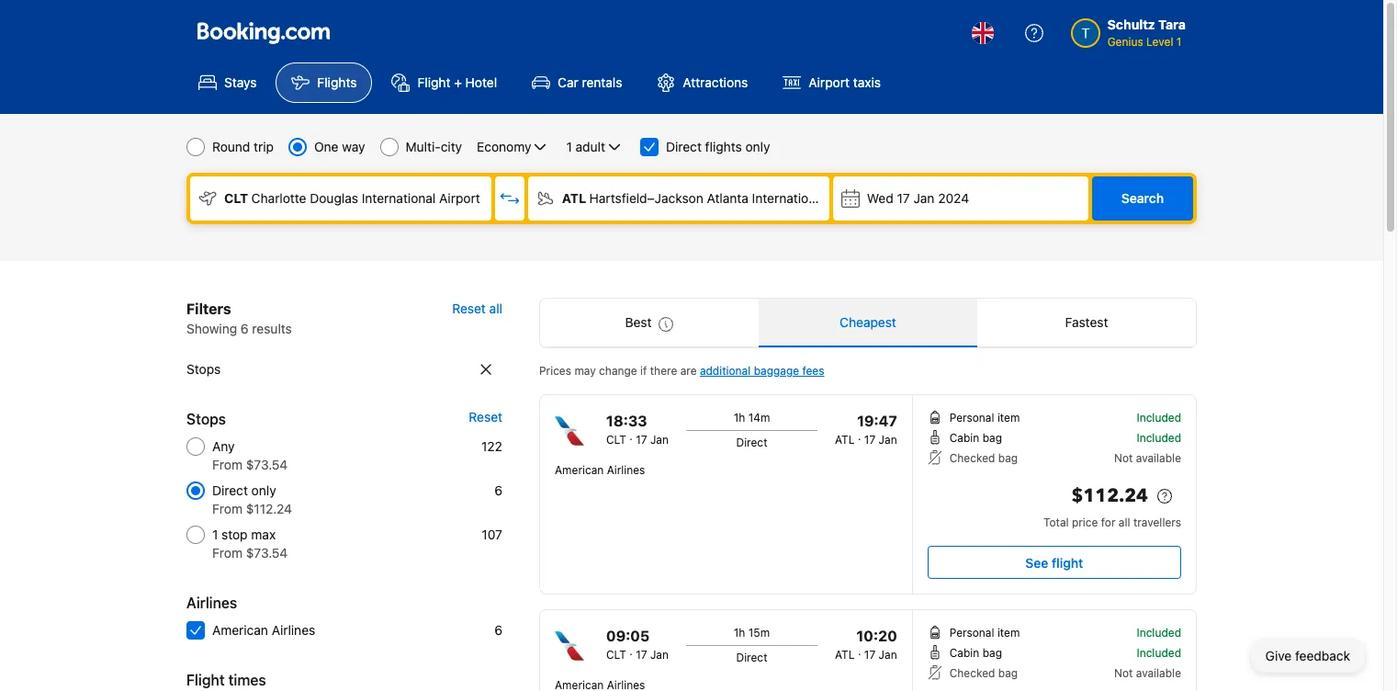 Task type: describe. For each thing, give the bounding box(es) containing it.
10:20
[[857, 628, 897, 644]]

1 included from the top
[[1137, 411, 1182, 425]]

reset all
[[452, 300, 503, 316]]

jan inside popup button
[[914, 190, 935, 206]]

1h 15m
[[734, 626, 770, 640]]

0 vertical spatial only
[[746, 139, 771, 154]]

jan for 18:33
[[650, 433, 669, 447]]

fees
[[803, 364, 825, 378]]

best button
[[540, 299, 759, 346]]

0 vertical spatial american
[[555, 463, 604, 477]]

1h for 09:05
[[734, 626, 746, 640]]

2 checked bag from the top
[[950, 666, 1018, 680]]

2 included from the top
[[1137, 431, 1182, 445]]

clt charlotte douglas international airport
[[224, 190, 480, 206]]

2 available from the top
[[1137, 666, 1182, 680]]

showing
[[187, 321, 237, 336]]

reset for reset all
[[452, 300, 486, 316]]

direct flights only
[[666, 139, 771, 154]]

there
[[650, 364, 677, 378]]

best image
[[659, 317, 674, 332]]

see flight button
[[928, 546, 1182, 579]]

round trip
[[212, 139, 274, 154]]

direct left flights
[[666, 139, 702, 154]]

showing 6 results
[[187, 321, 292, 336]]

direct inside direct only from $112.24
[[212, 482, 248, 498]]

multi-
[[406, 139, 441, 154]]

if
[[640, 364, 647, 378]]

flights link
[[276, 62, 373, 103]]

19:47 atl . 17 jan
[[835, 413, 897, 447]]

stays
[[224, 74, 257, 90]]

any from $73.54
[[212, 438, 288, 472]]

douglas
[[310, 190, 358, 206]]

1 checked from the top
[[950, 451, 996, 465]]

may
[[575, 364, 596, 378]]

best
[[625, 314, 652, 330]]

atlanta
[[707, 190, 749, 206]]

1h for 18:33
[[734, 411, 745, 425]]

flights
[[705, 139, 742, 154]]

reset all button
[[452, 298, 503, 320]]

cheapest
[[840, 314, 897, 330]]

travellers
[[1134, 515, 1182, 529]]

stays link
[[183, 62, 272, 103]]

schultz tara genius level 1
[[1108, 17, 1186, 49]]

jan for 19:47
[[879, 433, 897, 447]]

1 for 1 adult
[[566, 139, 572, 154]]

any
[[212, 438, 235, 454]]

airport taxis
[[809, 74, 881, 90]]

one
[[314, 139, 339, 154]]

$112.24 inside direct only from $112.24
[[246, 501, 292, 516]]

prices
[[539, 364, 572, 378]]

car rentals
[[558, 74, 622, 90]]

15m
[[749, 626, 770, 640]]

total
[[1044, 515, 1069, 529]]

$73.54 inside any from $73.54
[[246, 457, 288, 472]]

17 for 09:05
[[636, 648, 647, 662]]

international for douglas
[[362, 190, 436, 206]]

only inside direct only from $112.24
[[251, 482, 276, 498]]

2 personal item from the top
[[950, 626, 1020, 640]]

19:47
[[857, 413, 897, 429]]

1 horizontal spatial all
[[1119, 515, 1131, 529]]

car rentals link
[[517, 62, 638, 103]]

flight + hotel link
[[376, 62, 513, 103]]

18:33 clt . 17 jan
[[606, 413, 669, 447]]

0 vertical spatial atl
[[562, 190, 586, 206]]

clt for 09:05
[[606, 648, 627, 662]]

give feedback
[[1266, 648, 1351, 663]]

charlotte
[[251, 190, 306, 206]]

car
[[558, 74, 579, 90]]

see flight
[[1026, 555, 1084, 570]]

flight + hotel
[[418, 74, 497, 90]]

from inside any from $73.54
[[212, 457, 243, 472]]

1 horizontal spatial airlines
[[272, 622, 315, 638]]

14m
[[749, 411, 770, 425]]

flight times
[[187, 672, 266, 688]]

wed
[[867, 190, 894, 206]]

city
[[441, 139, 462, 154]]

2 not available from the top
[[1115, 666, 1182, 680]]

. for 19:47
[[858, 429, 861, 443]]

results
[[252, 321, 292, 336]]

filters
[[187, 300, 231, 317]]

times
[[229, 672, 266, 688]]

2 checked from the top
[[950, 666, 996, 680]]

17 for 10:20
[[865, 648, 876, 662]]

airport for atl hartsfield–jackson atlanta international airport
[[830, 190, 871, 206]]

2 not from the top
[[1115, 666, 1133, 680]]

change
[[599, 364, 637, 378]]

2 item from the top
[[998, 626, 1020, 640]]

jan for 09:05
[[650, 648, 669, 662]]

107
[[482, 527, 503, 542]]

17 for 18:33
[[636, 433, 647, 447]]

for
[[1101, 515, 1116, 529]]

hotel
[[466, 74, 497, 90]]

wed 17 jan 2024
[[867, 190, 970, 206]]

1 cabin from the top
[[950, 431, 980, 445]]

adult
[[576, 139, 606, 154]]

flight for flight times
[[187, 672, 225, 688]]

are
[[681, 364, 697, 378]]

1 vertical spatial american
[[212, 622, 268, 638]]

tara
[[1159, 17, 1186, 32]]

one way
[[314, 139, 365, 154]]

3 included from the top
[[1137, 626, 1182, 640]]

search
[[1122, 190, 1164, 206]]

1 cabin bag from the top
[[950, 431, 1002, 445]]

1 personal from the top
[[950, 411, 995, 425]]

jan for 10:20
[[879, 648, 897, 662]]

1 stop max from $73.54
[[212, 527, 288, 561]]

level
[[1147, 35, 1174, 49]]



Task type: vqa. For each thing, say whether or not it's contained in the screenshot.


Task type: locate. For each thing, give the bounding box(es) containing it.
additional
[[700, 364, 751, 378]]

jan inside 18:33 clt . 17 jan
[[650, 433, 669, 447]]

only down any from $73.54
[[251, 482, 276, 498]]

1 vertical spatial not available
[[1115, 666, 1182, 680]]

max
[[251, 527, 276, 542]]

flights
[[317, 74, 357, 90]]

1 vertical spatial available
[[1137, 666, 1182, 680]]

0 vertical spatial not
[[1115, 451, 1133, 465]]

schultz
[[1108, 17, 1156, 32]]

+
[[454, 74, 462, 90]]

1 $73.54 from the top
[[246, 457, 288, 472]]

airport taxis link
[[768, 62, 897, 103]]

$73.54 down max
[[246, 545, 288, 561]]

0 vertical spatial 6
[[241, 321, 249, 336]]

17 down 19:47
[[865, 433, 876, 447]]

122
[[482, 438, 503, 454]]

17 down the '09:05'
[[636, 648, 647, 662]]

1 vertical spatial not
[[1115, 666, 1133, 680]]

1h left 15m
[[734, 626, 746, 640]]

personal
[[950, 411, 995, 425], [950, 626, 995, 640]]

1 vertical spatial cabin
[[950, 646, 980, 660]]

1 horizontal spatial $112.24
[[1072, 483, 1149, 508]]

not
[[1115, 451, 1133, 465], [1115, 666, 1133, 680]]

atl
[[562, 190, 586, 206], [835, 433, 855, 447], [835, 648, 855, 662]]

1 vertical spatial 6
[[495, 482, 503, 498]]

bag
[[983, 431, 1002, 445], [999, 451, 1018, 465], [983, 646, 1002, 660], [999, 666, 1018, 680]]

1 horizontal spatial flight
[[418, 74, 451, 90]]

from down any at left bottom
[[212, 457, 243, 472]]

2 cabin from the top
[[950, 646, 980, 660]]

0 horizontal spatial flight
[[187, 672, 225, 688]]

american airlines down 18:33 clt . 17 jan
[[555, 463, 645, 477]]

economy
[[477, 139, 532, 154]]

$73.54
[[246, 457, 288, 472], [246, 545, 288, 561]]

18:33
[[606, 413, 647, 429]]

0 vertical spatial 1
[[1177, 35, 1182, 49]]

0 horizontal spatial all
[[489, 300, 503, 316]]

1 vertical spatial item
[[998, 626, 1020, 640]]

17 down "18:33"
[[636, 433, 647, 447]]

only right flights
[[746, 139, 771, 154]]

all inside button
[[489, 300, 503, 316]]

jan inside 09:05 clt . 17 jan
[[650, 648, 669, 662]]

from inside direct only from $112.24
[[212, 501, 243, 516]]

0 horizontal spatial international
[[362, 190, 436, 206]]

feedback
[[1296, 648, 1351, 663]]

1 vertical spatial 1
[[566, 139, 572, 154]]

0 vertical spatial $73.54
[[246, 457, 288, 472]]

1 down tara
[[1177, 35, 1182, 49]]

. inside 18:33 clt . 17 jan
[[630, 429, 633, 443]]

flight
[[1052, 555, 1084, 570]]

jan inside 19:47 atl . 17 jan
[[879, 433, 897, 447]]

0 vertical spatial personal
[[950, 411, 995, 425]]

airport for clt charlotte douglas international airport
[[439, 190, 480, 206]]

1
[[1177, 35, 1182, 49], [566, 139, 572, 154], [212, 527, 218, 542]]

atl for 09:05
[[835, 648, 855, 662]]

0 vertical spatial 1h
[[734, 411, 745, 425]]

direct down 1h 14m
[[736, 436, 768, 449]]

total price for all travellers
[[1044, 515, 1182, 529]]

1 1h from the top
[[734, 411, 745, 425]]

0 vertical spatial all
[[489, 300, 503, 316]]

0 horizontal spatial $112.24
[[246, 501, 292, 516]]

clt inside 18:33 clt . 17 jan
[[606, 433, 627, 447]]

0 vertical spatial american airlines
[[555, 463, 645, 477]]

0 horizontal spatial 1
[[212, 527, 218, 542]]

. inside 09:05 clt . 17 jan
[[630, 644, 633, 658]]

1 inside the 1 adult popup button
[[566, 139, 572, 154]]

09:05
[[606, 628, 650, 644]]

stop
[[222, 527, 248, 542]]

reset button
[[469, 408, 503, 426]]

1 not from the top
[[1115, 451, 1133, 465]]

flight left +
[[418, 74, 451, 90]]

stops up any at left bottom
[[187, 411, 226, 427]]

hartsfield–jackson
[[590, 190, 704, 206]]

1 vertical spatial reset
[[469, 409, 503, 425]]

1 not available from the top
[[1115, 451, 1182, 465]]

2 1h from the top
[[734, 626, 746, 640]]

1 inside 1 stop max from $73.54
[[212, 527, 218, 542]]

direct down 1h 15m
[[736, 651, 768, 664]]

2 vertical spatial 1
[[212, 527, 218, 542]]

airport
[[809, 74, 850, 90], [439, 190, 480, 206], [830, 190, 871, 206]]

international right atlanta
[[752, 190, 826, 206]]

1 inside schultz tara genius level 1
[[1177, 35, 1182, 49]]

2 vertical spatial atl
[[835, 648, 855, 662]]

. for 10:20
[[858, 644, 861, 658]]

1h 14m
[[734, 411, 770, 425]]

jan inside "10:20 atl . 17 jan"
[[879, 648, 897, 662]]

0 vertical spatial checked
[[950, 451, 996, 465]]

american airlines up times
[[212, 622, 315, 638]]

prices may change if there are additional baggage fees
[[539, 364, 825, 378]]

17 right "wed"
[[897, 190, 910, 206]]

17 inside 19:47 atl . 17 jan
[[865, 433, 876, 447]]

0 vertical spatial flight
[[418, 74, 451, 90]]

09:05 clt . 17 jan
[[606, 628, 669, 662]]

1 horizontal spatial american
[[555, 463, 604, 477]]

6
[[241, 321, 249, 336], [495, 482, 503, 498], [495, 622, 503, 638]]

4 included from the top
[[1137, 646, 1182, 660]]

0 vertical spatial personal item
[[950, 411, 1020, 425]]

1 from from the top
[[212, 457, 243, 472]]

american airlines
[[555, 463, 645, 477], [212, 622, 315, 638]]

clt
[[224, 190, 248, 206], [606, 433, 627, 447], [606, 648, 627, 662]]

1 vertical spatial airlines
[[187, 595, 237, 611]]

clt down the '09:05'
[[606, 648, 627, 662]]

0 horizontal spatial airlines
[[187, 595, 237, 611]]

0 vertical spatial stops
[[187, 361, 221, 377]]

. for 09:05
[[630, 644, 633, 658]]

atl inside "10:20 atl . 17 jan"
[[835, 648, 855, 662]]

2 vertical spatial 6
[[495, 622, 503, 638]]

flight for flight + hotel
[[418, 74, 451, 90]]

international
[[362, 190, 436, 206], [752, 190, 826, 206]]

clt inside 09:05 clt . 17 jan
[[606, 648, 627, 662]]

. inside "10:20 atl . 17 jan"
[[858, 644, 861, 658]]

2 horizontal spatial 1
[[1177, 35, 1182, 49]]

from inside 1 stop max from $73.54
[[212, 545, 243, 561]]

3 from from the top
[[212, 545, 243, 561]]

fastest button
[[978, 299, 1196, 346]]

from up stop
[[212, 501, 243, 516]]

1 available from the top
[[1137, 451, 1182, 465]]

direct down any from $73.54
[[212, 482, 248, 498]]

clt left charlotte
[[224, 190, 248, 206]]

reset inside button
[[452, 300, 486, 316]]

available
[[1137, 451, 1182, 465], [1137, 666, 1182, 680]]

flight inside flight + hotel link
[[418, 74, 451, 90]]

atl hartsfield–jackson atlanta international airport
[[562, 190, 871, 206]]

0 vertical spatial available
[[1137, 451, 1182, 465]]

2 vertical spatial airlines
[[272, 622, 315, 638]]

booking.com logo image
[[198, 22, 330, 44], [198, 22, 330, 44]]

1 vertical spatial clt
[[606, 433, 627, 447]]

1 international from the left
[[362, 190, 436, 206]]

0 vertical spatial item
[[998, 411, 1020, 425]]

1 vertical spatial american airlines
[[212, 622, 315, 638]]

1 vertical spatial $73.54
[[246, 545, 288, 561]]

2 horizontal spatial airlines
[[607, 463, 645, 477]]

17 down 10:20
[[865, 648, 876, 662]]

1 vertical spatial only
[[251, 482, 276, 498]]

genius
[[1108, 35, 1144, 49]]

cheapest button
[[759, 299, 978, 346]]

2 vertical spatial clt
[[606, 648, 627, 662]]

$112.24 region
[[928, 481, 1182, 515]]

1 vertical spatial stops
[[187, 411, 226, 427]]

2 $73.54 from the top
[[246, 545, 288, 561]]

0 vertical spatial cabin
[[950, 431, 980, 445]]

1 stops from the top
[[187, 361, 221, 377]]

0 vertical spatial checked bag
[[950, 451, 1018, 465]]

17 inside 18:33 clt . 17 jan
[[636, 433, 647, 447]]

17 for 19:47
[[865, 433, 876, 447]]

2 cabin bag from the top
[[950, 646, 1002, 660]]

from down stop
[[212, 545, 243, 561]]

multi-city
[[406, 139, 462, 154]]

0 vertical spatial reset
[[452, 300, 486, 316]]

17 inside popup button
[[897, 190, 910, 206]]

1 left adult on the top of the page
[[566, 139, 572, 154]]

0 horizontal spatial american airlines
[[212, 622, 315, 638]]

trip
[[254, 139, 274, 154]]

17 inside 09:05 clt . 17 jan
[[636, 648, 647, 662]]

0 vertical spatial airlines
[[607, 463, 645, 477]]

attractions
[[683, 74, 748, 90]]

personal item
[[950, 411, 1020, 425], [950, 626, 1020, 640]]

1 item from the top
[[998, 411, 1020, 425]]

1 vertical spatial personal item
[[950, 626, 1020, 640]]

direct only from $112.24
[[212, 482, 292, 516]]

1 vertical spatial cabin bag
[[950, 646, 1002, 660]]

jan
[[914, 190, 935, 206], [650, 433, 669, 447], [879, 433, 897, 447], [650, 648, 669, 662], [879, 648, 897, 662]]

1h
[[734, 411, 745, 425], [734, 626, 746, 640]]

search button
[[1093, 176, 1194, 221]]

checked
[[950, 451, 996, 465], [950, 666, 996, 680]]

1 adult button
[[565, 136, 626, 158]]

2 personal from the top
[[950, 626, 995, 640]]

atl for 18:33
[[835, 433, 855, 447]]

1 vertical spatial 1h
[[734, 626, 746, 640]]

1 horizontal spatial 1
[[566, 139, 572, 154]]

1h left 14m
[[734, 411, 745, 425]]

1 horizontal spatial american airlines
[[555, 463, 645, 477]]

1 vertical spatial personal
[[950, 626, 995, 640]]

$112.24 inside region
[[1072, 483, 1149, 508]]

give
[[1266, 648, 1292, 663]]

additional baggage fees link
[[700, 364, 825, 378]]

international for atlanta
[[752, 190, 826, 206]]

1 left stop
[[212, 527, 218, 542]]

round
[[212, 139, 250, 154]]

fastest
[[1066, 314, 1109, 330]]

tab list containing best
[[540, 299, 1196, 348]]

2 stops from the top
[[187, 411, 226, 427]]

taxis
[[853, 74, 881, 90]]

17 inside "10:20 atl . 17 jan"
[[865, 648, 876, 662]]

$112.24 up max
[[246, 501, 292, 516]]

price
[[1072, 515, 1098, 529]]

. for 18:33
[[630, 429, 633, 443]]

international down multi-
[[362, 190, 436, 206]]

flight
[[418, 74, 451, 90], [187, 672, 225, 688]]

2 vertical spatial from
[[212, 545, 243, 561]]

clt down "18:33"
[[606, 433, 627, 447]]

flight left times
[[187, 672, 225, 688]]

see
[[1026, 555, 1049, 570]]

tab list
[[540, 299, 1196, 348]]

0 vertical spatial not available
[[1115, 451, 1182, 465]]

1 vertical spatial all
[[1119, 515, 1131, 529]]

1 vertical spatial flight
[[187, 672, 225, 688]]

give feedback button
[[1251, 640, 1365, 673]]

1 vertical spatial checked
[[950, 666, 996, 680]]

baggage
[[754, 364, 799, 378]]

wed 17 jan 2024 button
[[833, 176, 1089, 221]]

rentals
[[582, 74, 622, 90]]

1 horizontal spatial international
[[752, 190, 826, 206]]

stops
[[187, 361, 221, 377], [187, 411, 226, 427]]

1 horizontal spatial only
[[746, 139, 771, 154]]

1 vertical spatial checked bag
[[950, 666, 1018, 680]]

$73.54 inside 1 stop max from $73.54
[[246, 545, 288, 561]]

1 personal item from the top
[[950, 411, 1020, 425]]

1 vertical spatial from
[[212, 501, 243, 516]]

clt for 18:33
[[606, 433, 627, 447]]

attractions link
[[642, 62, 764, 103]]

best image
[[659, 317, 674, 332]]

stops down showing
[[187, 361, 221, 377]]

$73.54 up direct only from $112.24
[[246, 457, 288, 472]]

1 checked bag from the top
[[950, 451, 1018, 465]]

$112.24 up for
[[1072, 483, 1149, 508]]

atl inside 19:47 atl . 17 jan
[[835, 433, 855, 447]]

checked bag
[[950, 451, 1018, 465], [950, 666, 1018, 680]]

2 international from the left
[[752, 190, 826, 206]]

0 horizontal spatial only
[[251, 482, 276, 498]]

0 vertical spatial from
[[212, 457, 243, 472]]

1 for 1 stop max from $73.54
[[212, 527, 218, 542]]

0 horizontal spatial american
[[212, 622, 268, 638]]

0 vertical spatial cabin bag
[[950, 431, 1002, 445]]

1 vertical spatial atl
[[835, 433, 855, 447]]

. inside 19:47 atl . 17 jan
[[858, 429, 861, 443]]

2 from from the top
[[212, 501, 243, 516]]

reset for reset
[[469, 409, 503, 425]]

0 vertical spatial clt
[[224, 190, 248, 206]]

1 adult
[[566, 139, 606, 154]]

.
[[630, 429, 633, 443], [858, 429, 861, 443], [630, 644, 633, 658], [858, 644, 861, 658]]



